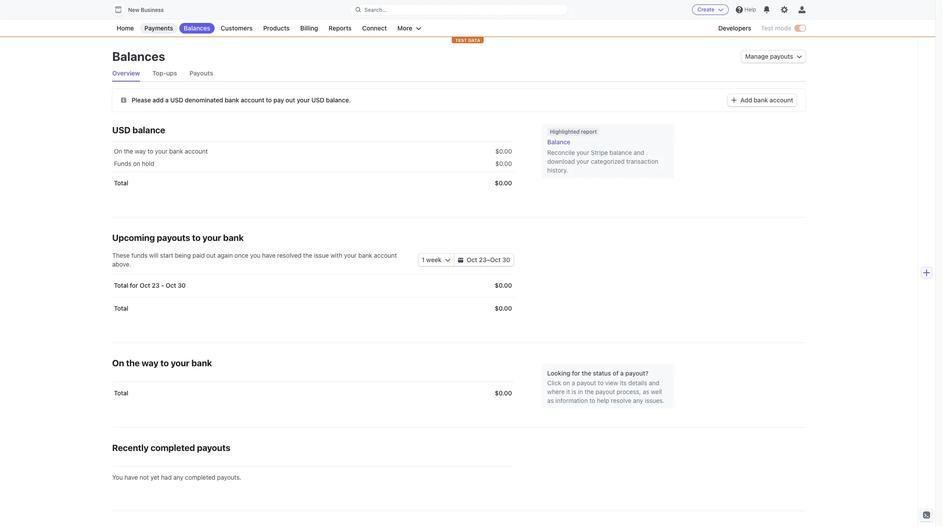 Task type: describe. For each thing, give the bounding box(es) containing it.
once
[[235, 252, 249, 259]]

not
[[140, 474, 149, 482]]

report
[[581, 129, 597, 135]]

recently
[[112, 443, 149, 453]]

5 row from the top
[[112, 297, 514, 320]]

test
[[455, 38, 467, 43]]

issue
[[314, 252, 329, 259]]

products
[[263, 24, 290, 32]]

resolved
[[277, 252, 302, 259]]

total for sixth row
[[114, 390, 128, 397]]

developers link
[[714, 23, 756, 34]]

3 row from the top
[[112, 172, 514, 195]]

test data
[[455, 38, 480, 43]]

you
[[112, 474, 123, 482]]

payments
[[144, 24, 173, 32]]

stripe
[[591, 149, 608, 156]]

looking for the status of a payout? click on a payout to view its details and where it is in the payout process, as well as information to help resolve any issues.
[[547, 370, 665, 405]]

payout?
[[625, 370, 649, 377]]

0 vertical spatial completed
[[151, 443, 195, 453]]

1
[[422, 256, 425, 264]]

these funds will start being paid out again once you have resolved the issue with your bank account above.
[[112, 252, 397, 268]]

hold
[[142, 160, 154, 167]]

1 horizontal spatial svg image
[[458, 258, 463, 263]]

denominated
[[185, 96, 223, 104]]

to inside grid
[[148, 148, 153, 155]]

status
[[593, 370, 611, 377]]

2 vertical spatial a
[[572, 379, 575, 387]]

and inside highlighted report balance reconcile your stripe balance and download your categorized transaction history.
[[634, 149, 644, 156]]

2 horizontal spatial a
[[620, 370, 624, 377]]

1 week
[[422, 256, 442, 264]]

total for 4th row from the bottom of the page
[[114, 179, 128, 187]]

mode
[[775, 24, 792, 32]]

recently completed payouts
[[112, 443, 230, 453]]

funds
[[114, 160, 131, 167]]

payouts.
[[217, 474, 241, 482]]

click
[[547, 379, 561, 387]]

0 horizontal spatial balance
[[133, 125, 165, 135]]

add
[[741, 96, 752, 104]]

process,
[[617, 388, 641, 396]]

on the way to your bank account
[[114, 148, 208, 155]]

please
[[132, 96, 151, 104]]

developers
[[719, 24, 751, 32]]

new business
[[128, 7, 164, 13]]

help
[[597, 397, 609, 405]]

had
[[161, 474, 172, 482]]

download
[[547, 158, 575, 165]]

details
[[628, 379, 647, 387]]

above.
[[112, 261, 131, 268]]

usd balance
[[112, 125, 165, 135]]

create button
[[692, 4, 729, 15]]

and inside the looking for the status of a payout? click on a payout to view its details and where it is in the payout process, as well as information to help resolve any issues.
[[649, 379, 660, 387]]

more button
[[393, 23, 426, 34]]

highlighted
[[550, 129, 580, 135]]

funds on hold
[[114, 160, 154, 167]]

its
[[620, 379, 627, 387]]

0 vertical spatial balances
[[184, 24, 210, 32]]

1 horizontal spatial usd
[[170, 96, 183, 104]]

categorized
[[591, 158, 625, 165]]

create
[[698, 6, 715, 13]]

these
[[112, 252, 130, 259]]

history.
[[547, 167, 568, 174]]

payments link
[[140, 23, 178, 34]]

top-
[[152, 69, 166, 77]]

again
[[217, 252, 233, 259]]

on the way to your bank
[[112, 358, 212, 368]]

svg image for 1 week
[[445, 258, 450, 263]]

reports
[[329, 24, 352, 32]]

upcoming payouts to your bank
[[112, 233, 244, 243]]

balance link
[[547, 138, 669, 147]]

highlighted report balance reconcile your stripe balance and download your categorized transaction history.
[[547, 129, 659, 174]]

being
[[175, 252, 191, 259]]

0 horizontal spatial a
[[165, 96, 169, 104]]

billing
[[300, 24, 318, 32]]

balance.
[[326, 96, 351, 104]]

it
[[567, 388, 570, 396]]

home
[[117, 24, 134, 32]]

1 vertical spatial completed
[[185, 474, 215, 482]]

test
[[761, 24, 774, 32]]

where
[[547, 388, 565, 396]]

2 horizontal spatial usd
[[311, 96, 324, 104]]

manage payouts button
[[742, 50, 806, 63]]

add bank account button
[[728, 94, 797, 106]]

row containing total for
[[112, 274, 514, 297]]

transaction
[[626, 158, 659, 165]]

row containing funds on hold
[[112, 156, 514, 172]]

start
[[160, 252, 173, 259]]

looking
[[547, 370, 570, 377]]

more
[[398, 24, 412, 32]]

1 vertical spatial balances
[[112, 49, 165, 64]]

customers
[[221, 24, 253, 32]]

any inside the looking for the status of a payout? click on a payout to view its details and where it is in the payout process, as well as information to help resolve any issues.
[[633, 397, 643, 405]]

$0.00 for row containing on the way to your bank account
[[495, 148, 512, 155]]

balances link
[[179, 23, 215, 34]]

add bank account
[[741, 96, 793, 104]]

Search… search field
[[350, 4, 568, 15]]

of
[[613, 370, 619, 377]]

row containing on the way to your bank account
[[112, 142, 514, 159]]

total for oct 23 - oct 30
[[114, 282, 186, 289]]

on inside the looking for the status of a payout? click on a payout to view its details and where it is in the payout process, as well as information to help resolve any issues.
[[563, 379, 570, 387]]

view
[[605, 379, 618, 387]]

connect
[[362, 24, 387, 32]]

help
[[745, 6, 756, 13]]

tab list containing overview
[[112, 65, 806, 82]]

paid
[[193, 252, 205, 259]]

1 vertical spatial have
[[124, 474, 138, 482]]



Task type: locate. For each thing, give the bounding box(es) containing it.
0 vertical spatial on
[[133, 160, 140, 167]]

for
[[130, 282, 138, 289], [572, 370, 580, 377]]

grid containing total for
[[112, 274, 514, 320]]

2 total from the top
[[114, 282, 128, 289]]

balances up overview
[[112, 49, 165, 64]]

bank inside these funds will start being paid out again once you have resolved the issue with your bank account above.
[[358, 252, 372, 259]]

completed left the payouts.
[[185, 474, 215, 482]]

1 vertical spatial and
[[649, 379, 660, 387]]

0 vertical spatial payouts
[[770, 53, 793, 60]]

on inside row
[[114, 148, 122, 155]]

payout up help
[[596, 388, 615, 396]]

oct
[[467, 256, 477, 264], [490, 256, 501, 264], [140, 282, 150, 289], [166, 282, 176, 289]]

$0.00 for 4th row from the bottom of the page
[[495, 179, 512, 187]]

payouts link
[[189, 65, 213, 81]]

0 horizontal spatial on
[[133, 160, 140, 167]]

0 horizontal spatial have
[[124, 474, 138, 482]]

the
[[124, 148, 133, 155], [303, 252, 312, 259], [126, 358, 140, 368], [582, 370, 591, 377], [585, 388, 594, 396]]

payout
[[577, 379, 596, 387], [596, 388, 615, 396]]

1 horizontal spatial 23
[[479, 256, 487, 264]]

payouts up start
[[157, 233, 190, 243]]

1 vertical spatial as
[[547, 397, 554, 405]]

your inside these funds will start being paid out again once you have resolved the issue with your bank account above.
[[344, 252, 357, 259]]

2 grid from the top
[[112, 274, 514, 320]]

-
[[161, 282, 164, 289]]

reports link
[[324, 23, 356, 34]]

0 vertical spatial 23
[[479, 256, 487, 264]]

on left hold
[[133, 160, 140, 167]]

0 vertical spatial a
[[165, 96, 169, 104]]

will
[[149, 252, 158, 259]]

products link
[[259, 23, 294, 34]]

payouts right manage at the top
[[770, 53, 793, 60]]

1 vertical spatial payouts
[[157, 233, 190, 243]]

your
[[297, 96, 310, 104], [155, 148, 168, 155], [577, 149, 589, 156], [577, 158, 589, 165], [203, 233, 221, 243], [344, 252, 357, 259], [171, 358, 190, 368]]

svg image right manage payouts
[[797, 54, 802, 59]]

a up is
[[572, 379, 575, 387]]

0 horizontal spatial usd
[[112, 125, 131, 135]]

total for 2nd row from the bottom of the page
[[114, 305, 128, 312]]

on for on the way to your bank
[[112, 358, 124, 368]]

balance
[[547, 138, 571, 146]]

payouts up the payouts.
[[197, 443, 230, 453]]

and
[[634, 149, 644, 156], [649, 379, 660, 387]]

way
[[135, 148, 146, 155], [142, 358, 158, 368]]

overview
[[112, 69, 140, 77]]

0 horizontal spatial as
[[547, 397, 554, 405]]

6 row from the top
[[112, 382, 514, 405]]

out
[[286, 96, 295, 104], [206, 252, 216, 259]]

a right add
[[165, 96, 169, 104]]

the inside these funds will start being paid out again once you have resolved the issue with your bank account above.
[[303, 252, 312, 259]]

1 vertical spatial 30
[[178, 282, 186, 289]]

for down above.
[[130, 282, 138, 289]]

0 vertical spatial any
[[633, 397, 643, 405]]

have inside these funds will start being paid out again once you have resolved the issue with your bank account above.
[[262, 252, 276, 259]]

manage
[[745, 53, 769, 60]]

as down the where
[[547, 397, 554, 405]]

row
[[112, 142, 514, 159], [112, 156, 514, 172], [112, 172, 514, 195], [112, 274, 514, 297], [112, 297, 514, 320], [112, 382, 514, 405]]

0 vertical spatial and
[[634, 149, 644, 156]]

usd right add
[[170, 96, 183, 104]]

2 horizontal spatial svg image
[[732, 98, 737, 103]]

way for on the way to your bank
[[142, 358, 158, 368]]

4 total from the top
[[114, 390, 128, 397]]

0 horizontal spatial and
[[634, 149, 644, 156]]

have
[[262, 252, 276, 259], [124, 474, 138, 482]]

data
[[468, 38, 480, 43]]

svg image
[[732, 98, 737, 103], [445, 258, 450, 263], [458, 258, 463, 263]]

Search… text field
[[350, 4, 568, 15]]

svg image inside "1 week" popup button
[[445, 258, 450, 263]]

1 vertical spatial payout
[[596, 388, 615, 396]]

to
[[266, 96, 272, 104], [148, 148, 153, 155], [192, 233, 201, 243], [160, 358, 169, 368], [598, 379, 604, 387], [590, 397, 595, 405]]

1 vertical spatial on
[[112, 358, 124, 368]]

2 vertical spatial payouts
[[197, 443, 230, 453]]

0 horizontal spatial 30
[[178, 282, 186, 289]]

and up transaction
[[634, 149, 644, 156]]

have right you
[[262, 252, 276, 259]]

1 horizontal spatial as
[[643, 388, 649, 396]]

0 vertical spatial 30
[[502, 256, 510, 264]]

balances right payments at top
[[184, 24, 210, 32]]

bank
[[225, 96, 239, 104], [754, 96, 768, 104], [169, 148, 183, 155], [223, 233, 244, 243], [358, 252, 372, 259], [191, 358, 212, 368]]

0 horizontal spatial any
[[173, 474, 183, 482]]

bank inside grid
[[169, 148, 183, 155]]

30
[[502, 256, 510, 264], [178, 282, 186, 289]]

any right had
[[173, 474, 183, 482]]

grid containing on the way to your bank account
[[112, 142, 514, 195]]

payout up in
[[577, 379, 596, 387]]

1 vertical spatial grid
[[112, 274, 514, 320]]

billing link
[[296, 23, 323, 34]]

1 horizontal spatial balances
[[184, 24, 210, 32]]

0 vertical spatial have
[[262, 252, 276, 259]]

help button
[[732, 3, 760, 17]]

on
[[114, 148, 122, 155], [112, 358, 124, 368]]

as
[[643, 388, 649, 396], [547, 397, 554, 405]]

1 total from the top
[[114, 179, 128, 187]]

payouts inside manage payouts popup button
[[770, 53, 793, 60]]

svg image
[[797, 54, 802, 59], [121, 97, 126, 103]]

0 vertical spatial on
[[114, 148, 122, 155]]

1 vertical spatial for
[[572, 370, 580, 377]]

svg image inside manage payouts popup button
[[797, 54, 802, 59]]

$0.00 for row containing total for
[[495, 282, 512, 289]]

svg image right week
[[445, 258, 450, 263]]

$0.00 for sixth row
[[495, 390, 512, 397]]

30 inside row
[[178, 282, 186, 289]]

tab list
[[112, 65, 806, 82]]

0 horizontal spatial svg image
[[445, 258, 450, 263]]

for for oct
[[130, 282, 138, 289]]

you have not yet had any completed payouts.
[[112, 474, 241, 482]]

account inside these funds will start being paid out again once you have resolved the issue with your bank account above.
[[374, 252, 397, 259]]

0 vertical spatial as
[[643, 388, 649, 396]]

grid
[[112, 142, 514, 195], [112, 274, 514, 320]]

on
[[133, 160, 140, 167], [563, 379, 570, 387]]

1 vertical spatial svg image
[[121, 97, 126, 103]]

0 vertical spatial payout
[[577, 379, 596, 387]]

add
[[153, 96, 164, 104]]

balance up "on the way to your bank account"
[[133, 125, 165, 135]]

0 horizontal spatial payouts
[[157, 233, 190, 243]]

$0.00 for row containing funds on hold
[[495, 160, 512, 167]]

payouts
[[189, 69, 213, 77]]

0 horizontal spatial balances
[[112, 49, 165, 64]]

and up well
[[649, 379, 660, 387]]

top-ups
[[152, 69, 177, 77]]

connect link
[[358, 23, 391, 34]]

3 total from the top
[[114, 305, 128, 312]]

2 horizontal spatial payouts
[[770, 53, 793, 60]]

on inside grid
[[133, 160, 140, 167]]

test mode
[[761, 24, 792, 32]]

bank inside button
[[754, 96, 768, 104]]

upcoming
[[112, 233, 155, 243]]

on up the it
[[563, 379, 570, 387]]

0 vertical spatial balance
[[133, 125, 165, 135]]

0 horizontal spatial for
[[130, 282, 138, 289]]

on for on the way to your bank account
[[114, 148, 122, 155]]

0 horizontal spatial 23
[[152, 282, 160, 289]]

new
[[128, 7, 139, 13]]

have left not
[[124, 474, 138, 482]]

balance inside highlighted report balance reconcile your stripe balance and download your categorized transaction history.
[[610, 149, 632, 156]]

0 vertical spatial grid
[[112, 142, 514, 195]]

0 vertical spatial way
[[135, 148, 146, 155]]

1 horizontal spatial a
[[572, 379, 575, 387]]

svg image inside add bank account button
[[732, 98, 737, 103]]

1 horizontal spatial any
[[633, 397, 643, 405]]

1 vertical spatial balance
[[610, 149, 632, 156]]

1 grid from the top
[[112, 142, 514, 195]]

for inside the looking for the status of a payout? click on a payout to view its details and where it is in the payout process, as well as information to help resolve any issues.
[[572, 370, 580, 377]]

any down process,
[[633, 397, 643, 405]]

4 row from the top
[[112, 274, 514, 297]]

is
[[572, 388, 576, 396]]

balance up categorized
[[610, 149, 632, 156]]

0 vertical spatial svg image
[[797, 54, 802, 59]]

1 horizontal spatial on
[[563, 379, 570, 387]]

account inside button
[[770, 96, 793, 104]]

1 horizontal spatial payouts
[[197, 443, 230, 453]]

a right of on the bottom of page
[[620, 370, 624, 377]]

2 row from the top
[[112, 156, 514, 172]]

1 row from the top
[[112, 142, 514, 159]]

for inside grid
[[130, 282, 138, 289]]

payouts
[[770, 53, 793, 60], [157, 233, 190, 243], [197, 443, 230, 453]]

1 vertical spatial way
[[142, 358, 158, 368]]

1 week button
[[418, 254, 454, 266]]

1 horizontal spatial 30
[[502, 256, 510, 264]]

yet
[[151, 474, 159, 482]]

information
[[556, 397, 588, 405]]

payouts for manage
[[770, 53, 793, 60]]

with
[[331, 252, 342, 259]]

manage payouts
[[745, 53, 793, 60]]

1 vertical spatial on
[[563, 379, 570, 387]]

for for the
[[572, 370, 580, 377]]

0 horizontal spatial svg image
[[121, 97, 126, 103]]

search…
[[365, 6, 387, 13]]

svg image left add
[[732, 98, 737, 103]]

–
[[487, 256, 490, 264]]

0 vertical spatial for
[[130, 282, 138, 289]]

0 vertical spatial out
[[286, 96, 295, 104]]

svg image right "1 week" popup button
[[458, 258, 463, 263]]

way for on the way to your bank account
[[135, 148, 146, 155]]

$0.00 for 2nd row from the bottom of the page
[[495, 305, 512, 312]]

30 right –
[[502, 256, 510, 264]]

in
[[578, 388, 583, 396]]

out right the paid
[[206, 252, 216, 259]]

you
[[250, 252, 260, 259]]

notifications image
[[763, 6, 770, 13]]

svg image for add bank account
[[732, 98, 737, 103]]

oct 23 – oct 30
[[467, 256, 510, 264]]

reconcile
[[547, 149, 575, 156]]

week
[[426, 256, 442, 264]]

out right pay
[[286, 96, 295, 104]]

way inside grid
[[135, 148, 146, 155]]

30 right -
[[178, 282, 186, 289]]

overview link
[[112, 65, 140, 81]]

0 horizontal spatial out
[[206, 252, 216, 259]]

1 vertical spatial a
[[620, 370, 624, 377]]

1 horizontal spatial svg image
[[797, 54, 802, 59]]

1 horizontal spatial for
[[572, 370, 580, 377]]

1 horizontal spatial have
[[262, 252, 276, 259]]

payouts for upcoming
[[157, 233, 190, 243]]

usd up funds
[[112, 125, 131, 135]]

1 horizontal spatial balance
[[610, 149, 632, 156]]

as left well
[[643, 388, 649, 396]]

1 vertical spatial any
[[173, 474, 183, 482]]

balance
[[133, 125, 165, 135], [610, 149, 632, 156]]

1 horizontal spatial and
[[649, 379, 660, 387]]

business
[[141, 7, 164, 13]]

resolve
[[611, 397, 632, 405]]

out inside these funds will start being paid out again once you have resolved the issue with your bank account above.
[[206, 252, 216, 259]]

1 horizontal spatial out
[[286, 96, 295, 104]]

for right looking
[[572, 370, 580, 377]]

completed up you have not yet had any completed payouts.
[[151, 443, 195, 453]]

customers link
[[216, 23, 257, 34]]

usd left "balance."
[[311, 96, 324, 104]]

home link
[[112, 23, 138, 34]]

issues.
[[645, 397, 665, 405]]

1 vertical spatial 23
[[152, 282, 160, 289]]

svg image left please
[[121, 97, 126, 103]]

1 vertical spatial out
[[206, 252, 216, 259]]



Task type: vqa. For each thing, say whether or not it's contained in the screenshot.
the top GRID
yes



